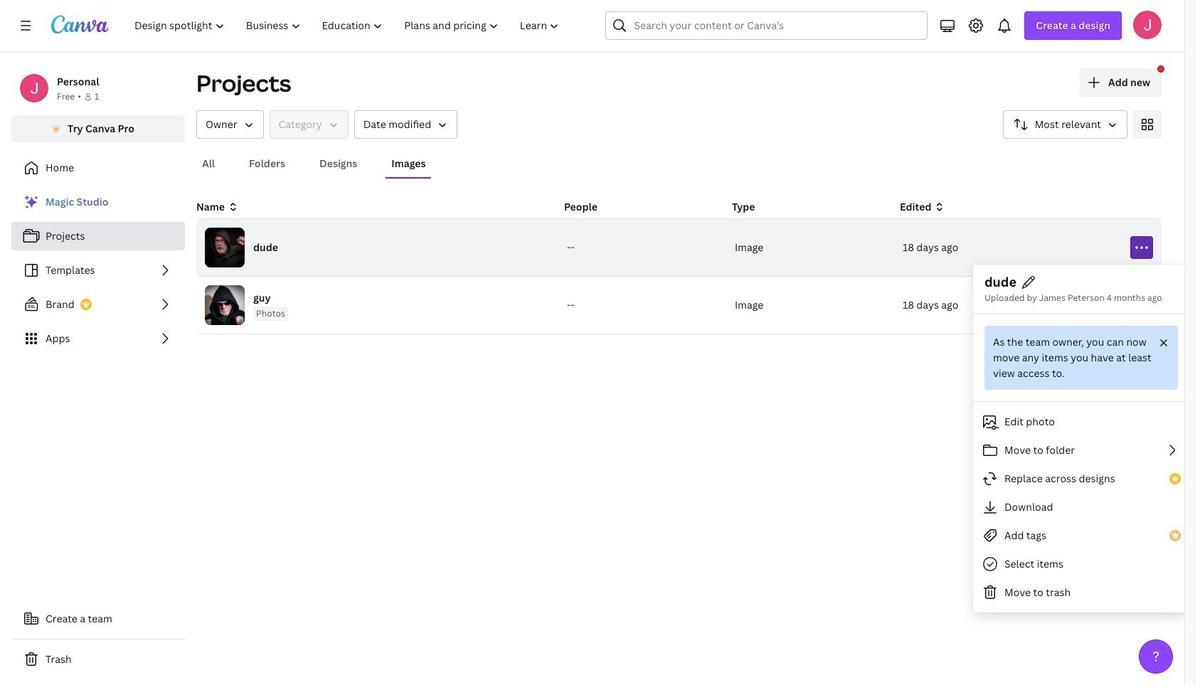 Task type: locate. For each thing, give the bounding box(es) containing it.
Category button
[[269, 110, 348, 139]]

Owner button
[[196, 110, 264, 139]]

list
[[11, 188, 185, 353]]

Search search field
[[634, 12, 900, 39]]

top level navigation element
[[125, 11, 572, 40]]

None search field
[[606, 11, 928, 40]]



Task type: vqa. For each thing, say whether or not it's contained in the screenshot.
rightmost Canva
no



Task type: describe. For each thing, give the bounding box(es) containing it.
Sort by button
[[1003, 110, 1128, 139]]

james peterson image
[[1134, 11, 1162, 39]]

Date modified button
[[354, 110, 458, 139]]



